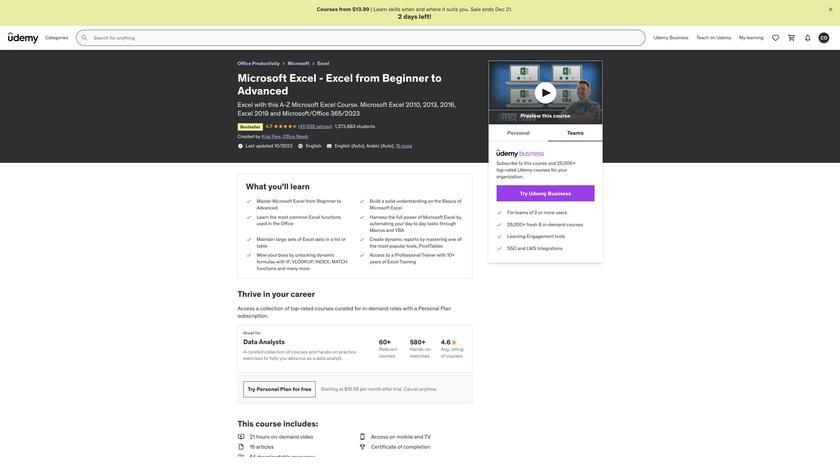 Task type: locate. For each thing, give the bounding box(es) containing it.
1 vertical spatial most
[[378, 243, 389, 249]]

newb
[[296, 134, 309, 140]]

tab list containing personal
[[489, 125, 603, 142]]

courses down 'rating' on the right
[[447, 353, 463, 359]]

the down master
[[270, 214, 277, 220]]

personal inside access a collection of top-rated courses curated for in-demand roles with a personal plan subscription.
[[419, 305, 440, 312]]

25,000+
[[558, 161, 576, 167], [508, 222, 526, 228]]

through
[[440, 221, 456, 227]]

curated inside access a collection of top-rated courses curated for in-demand roles with a personal plan subscription.
[[335, 305, 353, 312]]

in- right &
[[543, 222, 549, 228]]

0 horizontal spatial business
[[548, 190, 571, 197]]

with left the 10+
[[437, 253, 446, 259]]

courses right rated in the left of the page
[[315, 305, 334, 312]]

preview this course button
[[489, 61, 603, 125]]

1 vertical spatial demand
[[369, 305, 389, 312]]

2 vertical spatial office
[[281, 221, 294, 227]]

index,
[[316, 259, 331, 265]]

25,000+ down teams "button"
[[558, 161, 576, 167]]

office productivity link
[[238, 59, 280, 68]]

from
[[339, 6, 351, 12], [356, 71, 380, 85], [306, 198, 316, 205]]

suits
[[447, 6, 458, 12]]

try inside thrive in your career element
[[248, 386, 256, 393]]

collection inside access a collection of top-rated courses curated for in-demand roles with a personal plan subscription.
[[260, 305, 284, 312]]

courses up try udemy business on the right top of page
[[534, 167, 550, 173]]

demand down this course includes:
[[280, 434, 299, 441]]

vba
[[395, 227, 404, 233]]

0 horizontal spatial 2
[[398, 13, 402, 21]]

demand left 'roles' on the left bottom
[[369, 305, 389, 312]]

learning engagement tools
[[508, 234, 566, 240]]

xsmall image for harness the full power of microsoft excel by automating your day to day tasks through macros and vba
[[359, 214, 365, 221]]

macros
[[370, 227, 385, 233]]

1 vertical spatial advanced
[[257, 205, 278, 211]]

wishlist image
[[772, 34, 780, 42]]

by
[[256, 134, 261, 140], [457, 214, 462, 220], [420, 237, 425, 243], [289, 253, 294, 259]]

to inside microsoft excel - excel from beginner to advanced excel with this a-z microsoft excel course. microsoft excel 2010, 2013, 2016, excel 2019 and microsoft/office 365/2023
[[431, 71, 442, 85]]

0 vertical spatial functions
[[321, 214, 341, 220]]

courses down the relevant
[[379, 353, 396, 359]]

2 vertical spatial demand
[[280, 434, 299, 441]]

and left vba
[[387, 227, 394, 233]]

0 vertical spatial in-
[[543, 222, 549, 228]]

1 vertical spatial personal
[[419, 305, 440, 312]]

advanced up 2019
[[238, 84, 289, 98]]

2016,
[[440, 101, 456, 109]]

xsmall image
[[238, 144, 243, 149], [359, 198, 365, 205], [246, 214, 252, 221], [497, 222, 502, 228], [246, 237, 252, 243], [359, 237, 365, 243], [359, 253, 365, 259]]

course down udemy business image
[[533, 161, 547, 167]]

1 horizontal spatial day
[[419, 221, 427, 227]]

1 horizontal spatial curated
[[335, 305, 353, 312]]

and up try udemy business on the right top of page
[[549, 161, 556, 167]]

1 vertical spatial learn
[[257, 214, 269, 220]]

and left tv
[[415, 434, 424, 441]]

0 vertical spatial try
[[520, 190, 528, 197]]

dec
[[496, 6, 505, 12]]

xsmall image for learning engagement tools
[[497, 234, 502, 240]]

more
[[402, 143, 413, 149], [544, 210, 555, 216], [299, 266, 310, 272]]

exercises down "hands-"
[[410, 353, 430, 359]]

with down boss on the bottom left of page
[[276, 259, 285, 265]]

0 vertical spatial more
[[402, 143, 413, 149]]

microsoft
[[288, 60, 309, 67], [238, 71, 287, 85], [292, 101, 319, 109], [361, 101, 388, 109], [272, 198, 292, 205], [370, 205, 390, 211], [423, 214, 443, 220]]

the left full
[[388, 214, 395, 220]]

full
[[397, 214, 403, 220]]

submit search image
[[81, 34, 89, 42]]

1 vertical spatial try
[[248, 386, 256, 393]]

1 vertical spatial beginner
[[317, 198, 336, 205]]

of up you
[[286, 349, 290, 355]]

1 vertical spatial 2
[[535, 210, 538, 216]]

microsoft inside harness the full power of microsoft excel by automating your day to day tasks through macros and vba
[[423, 214, 443, 220]]

or right list
[[342, 237, 346, 243]]

1 horizontal spatial more
[[402, 143, 413, 149]]

learning
[[747, 35, 764, 41]]

2
[[398, 13, 402, 21], [535, 210, 538, 216]]

xsmall image for access
[[359, 253, 365, 259]]

or up &
[[539, 210, 543, 216]]

0 vertical spatial plan
[[441, 305, 452, 312]]

access up 'years'
[[370, 253, 385, 259]]

[auto]
[[381, 143, 394, 149]]

0 horizontal spatial functions
[[257, 266, 277, 272]]

1 horizontal spatial learn
[[374, 6, 387, 12]]

to inside great for data analysts a curated collection of courses and hands-on practice exercises to help you advance as a data analyst.
[[264, 356, 268, 362]]

0 horizontal spatial 15
[[250, 444, 255, 451]]

to inside master microsoft excel from beginner to advanced
[[337, 198, 341, 205]]

1 day from the left
[[405, 221, 413, 227]]

teams
[[568, 129, 584, 136]]

lms
[[527, 246, 537, 252]]

by inside wow your boss by unlocking dynamic formulas with if, vlookup, index, match functions and many more
[[289, 253, 294, 259]]

0 vertical spatial course
[[554, 113, 571, 119]]

days
[[404, 13, 418, 21]]

personal
[[508, 129, 530, 136], [419, 305, 440, 312], [257, 386, 279, 393]]

of right power
[[418, 214, 422, 220]]

course up hours
[[256, 419, 282, 430]]

xsmall image for maintain
[[246, 237, 252, 243]]

xsmall image left fresh
[[497, 222, 502, 228]]

personal right 'roles' on the left bottom
[[419, 305, 440, 312]]

most
[[278, 214, 289, 220], [378, 243, 389, 249]]

to inside harness the full power of microsoft excel by automating your day to day tasks through macros and vba
[[414, 221, 418, 227]]

(411,935
[[299, 123, 315, 130]]

mobile
[[397, 434, 413, 441]]

access for access on mobile and tv
[[371, 434, 388, 441]]

access inside access a collection of top-rated courses curated for in-demand roles with a personal plan subscription.
[[238, 305, 255, 312]]

kyle
[[262, 134, 271, 140]]

curated inside great for data analysts a curated collection of courses and hands-on practice exercises to help you advance as a data analyst.
[[248, 349, 264, 355]]

what you'll learn
[[246, 181, 310, 192]]

0 vertical spatial dynamic
[[385, 237, 403, 243]]

and
[[416, 6, 425, 12], [270, 110, 281, 118], [549, 161, 556, 167], [387, 227, 394, 233], [518, 246, 526, 252], [278, 266, 286, 272], [309, 349, 317, 355], [415, 434, 424, 441]]

2 english from the left
[[335, 143, 351, 149]]

english right closed captions image
[[335, 143, 351, 149]]

and inside wow your boss by unlocking dynamic formulas with if, vlookup, index, match functions and many more
[[278, 266, 286, 272]]

and up as
[[309, 349, 317, 355]]

&
[[539, 222, 542, 228]]

master microsoft excel from beginner to advanced
[[257, 198, 341, 211]]

access up the subscription.
[[238, 305, 255, 312]]

course language image
[[298, 144, 303, 149]]

try for try udemy business
[[520, 190, 528, 197]]

small image
[[451, 340, 458, 346], [359, 444, 366, 451]]

0 horizontal spatial beginner
[[317, 198, 336, 205]]

1 horizontal spatial exercises
[[410, 353, 430, 359]]

day down power
[[405, 221, 413, 227]]

2 vertical spatial access
[[371, 434, 388, 441]]

of inside build a solid understanding on the basics of microsoft excel
[[458, 198, 462, 205]]

learn inside learn the most common excel functions used in the office
[[257, 214, 269, 220]]

more down vlookup,
[[299, 266, 310, 272]]

25,000+ up learning
[[508, 222, 526, 228]]

xsmall image left create
[[359, 237, 365, 243]]

xsmall image left for
[[497, 210, 502, 216]]

in-
[[543, 222, 549, 228], [363, 305, 369, 312]]

a inside build a solid understanding on the basics of microsoft excel
[[382, 198, 384, 205]]

mastering
[[426, 237, 448, 243]]

free
[[301, 386, 312, 393]]

0 horizontal spatial course
[[256, 419, 282, 430]]

xsmall image left microsoft link
[[281, 61, 287, 67]]

0 vertical spatial data
[[315, 237, 325, 243]]

or
[[539, 210, 543, 216], [342, 237, 346, 243]]

1 horizontal spatial course
[[533, 161, 547, 167]]

a
[[243, 349, 246, 355]]

used
[[257, 221, 267, 227]]

0 horizontal spatial dynamic
[[317, 253, 335, 259]]

1 vertical spatial 25,000+
[[508, 222, 526, 228]]

personal down preview
[[508, 129, 530, 136]]

access for access a collection of top-rated courses curated for in-demand roles with a personal plan subscription.
[[238, 305, 255, 312]]

and inside "subscribe to this course and 25,000+ top‑rated udemy courses for your organization."
[[549, 161, 556, 167]]

business left teach
[[670, 35, 689, 41]]

0 horizontal spatial or
[[342, 237, 346, 243]]

2 vertical spatial course
[[256, 419, 282, 430]]

2 horizontal spatial from
[[356, 71, 380, 85]]

of inside great for data analysts a curated collection of courses and hands-on practice exercises to help you advance as a data analyst.
[[286, 349, 290, 355]]

of right the one at the right
[[458, 237, 462, 243]]

functions inside learn the most common excel functions used in the office
[[321, 214, 341, 220]]

microsoft excel - excel from beginner to advanced excel with this a-z microsoft excel course. microsoft excel 2010, 2013, 2016, excel 2019 and microsoft/office 365/2023
[[238, 71, 456, 118]]

office left productivity
[[238, 60, 251, 67]]

if,
[[286, 259, 291, 265]]

demand up tools
[[549, 222, 566, 228]]

0 vertical spatial collection
[[260, 305, 284, 312]]

on left mobile
[[390, 434, 396, 441]]

dynamic up popular
[[385, 237, 403, 243]]

0 vertical spatial learn
[[374, 6, 387, 12]]

1 vertical spatial this
[[543, 113, 552, 119]]

small image for 15 articles
[[238, 444, 245, 451]]

office inside learn the most common excel functions used in the office
[[281, 221, 294, 227]]

after
[[383, 387, 393, 393]]

xsmall image left the sso
[[497, 246, 502, 252]]

month
[[368, 387, 382, 393]]

collection down thrive in your career
[[260, 305, 284, 312]]

1 vertical spatial data
[[317, 356, 326, 362]]

microsoft down office productivity link on the left of the page
[[238, 71, 287, 85]]

this inside microsoft excel - excel from beginner to advanced excel with this a-z microsoft excel course. microsoft excel 2010, 2013, 2016, excel 2019 and microsoft/office 365/2023
[[268, 101, 279, 109]]

by inside the "create dynamic reports by mastering one of the most popular tools, pivottables"
[[420, 237, 425, 243]]

0 vertical spatial 2
[[398, 13, 402, 21]]

functions up list
[[321, 214, 341, 220]]

0 horizontal spatial this
[[268, 101, 279, 109]]

0 horizontal spatial demand
[[280, 434, 299, 441]]

on up analyst.
[[333, 349, 338, 355]]

in left list
[[326, 237, 330, 243]]

access up certificate
[[371, 434, 388, 441]]

microsoft inside build a solid understanding on the basics of microsoft excel
[[370, 205, 390, 211]]

1 horizontal spatial personal
[[419, 305, 440, 312]]

shopping cart with 0 items image
[[788, 34, 796, 42]]

co link
[[817, 30, 833, 46]]

1 vertical spatial curated
[[248, 349, 264, 355]]

1 vertical spatial in
[[326, 237, 330, 243]]

personal down help
[[257, 386, 279, 393]]

excel inside build a solid understanding on the basics of microsoft excel
[[391, 205, 402, 211]]

and inside great for data analysts a curated collection of courses and hands-on practice exercises to help you advance as a data analyst.
[[309, 349, 317, 355]]

courses
[[317, 6, 338, 12]]

0 vertical spatial access
[[370, 253, 385, 259]]

office down 'common'
[[281, 221, 294, 227]]

1 horizontal spatial from
[[339, 6, 351, 12]]

business inside udemy business link
[[670, 35, 689, 41]]

demand
[[549, 222, 566, 228], [369, 305, 389, 312], [280, 434, 299, 441]]

english right the course language icon
[[306, 143, 322, 149]]

of left top-
[[285, 305, 290, 312]]

xsmall image left master
[[246, 198, 252, 205]]

0 vertical spatial most
[[278, 214, 289, 220]]

0 horizontal spatial plan
[[280, 386, 292, 393]]

what
[[246, 181, 267, 192]]

1 horizontal spatial or
[[539, 210, 543, 216]]

tab list
[[489, 125, 603, 142]]

of inside avg. rating of courses
[[441, 353, 445, 359]]

large
[[276, 237, 287, 243]]

in right used
[[268, 221, 272, 227]]

list
[[334, 237, 341, 243]]

roles
[[390, 305, 402, 312]]

,
[[281, 134, 282, 140], [394, 143, 395, 149]]

from down learn
[[306, 198, 316, 205]]

collection up help
[[265, 349, 285, 355]]

1 horizontal spatial business
[[670, 35, 689, 41]]

1 horizontal spatial functions
[[321, 214, 341, 220]]

tools,
[[407, 243, 418, 249]]

1 horizontal spatial beginner
[[382, 71, 429, 85]]

0 vertical spatial advanced
[[238, 84, 289, 98]]

this down udemy business image
[[524, 161, 532, 167]]

of inside the access to a professional trainer with 10+ years of excel training
[[382, 259, 386, 265]]

for
[[552, 167, 557, 173], [355, 305, 361, 312], [255, 331, 261, 336], [293, 386, 300, 393]]

1 english from the left
[[306, 143, 322, 149]]

a inside the access to a professional trainer with 10+ years of excel training
[[391, 253, 394, 259]]

your up formulas
[[268, 253, 277, 259]]

beginner
[[382, 71, 429, 85], [317, 198, 336, 205]]

ends
[[483, 6, 494, 12]]

day left tasks
[[419, 221, 427, 227]]

1 horizontal spatial plan
[[441, 305, 452, 312]]

on-
[[271, 434, 280, 441]]

0 horizontal spatial more
[[299, 266, 310, 272]]

on left avg.
[[426, 347, 431, 353]]

and inside courses from $13.99 | learn skills when and where it suits you. sale ends dec 21. 2 days left!
[[416, 6, 425, 12]]

microsoft down build
[[370, 205, 390, 211]]

analysts
[[259, 338, 285, 346]]

demand inside access a collection of top-rated courses curated for in-demand roles with a personal plan subscription.
[[369, 305, 389, 312]]

your left career
[[272, 289, 289, 300]]

your inside wow your boss by unlocking dynamic formulas with if, vlookup, index, match functions and many more
[[268, 253, 277, 259]]

0 horizontal spatial from
[[306, 198, 316, 205]]

office up 10/2023
[[283, 134, 295, 140]]

0 vertical spatial in
[[268, 221, 272, 227]]

in right thrive
[[263, 289, 270, 300]]

1 vertical spatial dynamic
[[317, 253, 335, 259]]

small image up 'rating' on the right
[[451, 340, 458, 346]]

4.6
[[441, 339, 451, 347]]

of right sets at the bottom of the page
[[298, 237, 302, 243]]

1 vertical spatial plan
[[280, 386, 292, 393]]

xsmall image left learning
[[497, 234, 502, 240]]

0 vertical spatial curated
[[335, 305, 353, 312]]

courses inside 60+ relevant courses
[[379, 353, 396, 359]]

1 horizontal spatial small image
[[451, 340, 458, 346]]

business up users
[[548, 190, 571, 197]]

power
[[404, 214, 417, 220]]

courses inside "subscribe to this course and 25,000+ top‑rated udemy courses for your organization."
[[534, 167, 550, 173]]

great
[[243, 331, 254, 336]]

and down a-
[[270, 110, 281, 118]]

this inside "subscribe to this course and 25,000+ top‑rated udemy courses for your organization."
[[524, 161, 532, 167]]

2 horizontal spatial personal
[[508, 129, 530, 136]]

courses inside access a collection of top-rated courses curated for in-demand roles with a personal plan subscription.
[[315, 305, 334, 312]]

xsmall image for wow your boss by unlocking dynamic formulas with if, vlookup, index, match functions and many more
[[246, 253, 252, 259]]

0 vertical spatial from
[[339, 6, 351, 12]]

automating
[[370, 221, 394, 227]]

for
[[508, 210, 514, 216]]

small image left certificate
[[359, 444, 366, 451]]

0 horizontal spatial try
[[248, 386, 256, 393]]

my
[[740, 35, 746, 41]]

exercises down a
[[243, 356, 263, 362]]

microsoft up students
[[361, 101, 388, 109]]

top‑rated
[[497, 167, 517, 173]]

data inside great for data analysts a curated collection of courses and hands-on practice exercises to help you advance as a data analyst.
[[317, 356, 326, 362]]

most down create
[[378, 243, 389, 249]]

2 vertical spatial this
[[524, 161, 532, 167]]

excel inside the access to a professional trainer with 10+ years of excel training
[[388, 259, 399, 265]]

0 horizontal spatial most
[[278, 214, 289, 220]]

teach
[[697, 35, 710, 41]]

1 vertical spatial ,
[[394, 143, 395, 149]]

completion
[[404, 444, 431, 451]]

personal button
[[489, 125, 549, 141]]

course inside "subscribe to this course and 25,000+ top‑rated udemy courses for your organization."
[[533, 161, 547, 167]]

1 horizontal spatial most
[[378, 243, 389, 249]]

learn the most common excel functions used in the office
[[257, 214, 341, 227]]

0 horizontal spatial curated
[[248, 349, 264, 355]]

in
[[268, 221, 272, 227], [326, 237, 330, 243], [263, 289, 270, 300]]

xsmall image
[[281, 61, 287, 67], [311, 61, 316, 67], [246, 198, 252, 205], [497, 210, 502, 216], [359, 214, 365, 221], [497, 234, 502, 240], [497, 246, 502, 252], [246, 253, 252, 259]]

microsoft up tasks
[[423, 214, 443, 220]]

1 vertical spatial small image
[[359, 444, 366, 451]]

1 horizontal spatial dynamic
[[385, 237, 403, 243]]

1 vertical spatial from
[[356, 71, 380, 85]]

0 horizontal spatial 25,000+
[[508, 222, 526, 228]]

with up 2019
[[255, 101, 267, 109]]

create
[[370, 237, 384, 243]]

course up teams
[[554, 113, 571, 119]]

1 horizontal spatial 25,000+
[[558, 161, 576, 167]]

1 horizontal spatial this
[[524, 161, 532, 167]]

580+ hands-on exercises
[[410, 339, 431, 359]]

this right preview
[[543, 113, 552, 119]]

2 vertical spatial personal
[[257, 386, 279, 393]]

xsmall image left build
[[359, 198, 365, 205]]

a left solid
[[382, 198, 384, 205]]

microsoft inside master microsoft excel from beginner to advanced
[[272, 198, 292, 205]]

2 vertical spatial from
[[306, 198, 316, 205]]

plan inside access a collection of top-rated courses curated for in-demand roles with a personal plan subscription.
[[441, 305, 452, 312]]

table
[[257, 243, 268, 249]]

1 horizontal spatial english
[[335, 143, 351, 149]]

0 vertical spatial business
[[670, 35, 689, 41]]

courses
[[534, 167, 550, 173], [567, 222, 584, 228], [315, 305, 334, 312], [291, 349, 308, 355], [379, 353, 396, 359], [447, 353, 463, 359]]

more for or
[[544, 210, 555, 216]]

access inside the access to a professional trainer with 10+ years of excel training
[[370, 253, 385, 259]]

of right basics
[[458, 198, 462, 205]]

xsmall image for master microsoft excel from beginner to advanced
[[246, 198, 252, 205]]

created
[[238, 134, 255, 140]]

dynamic inside wow your boss by unlocking dynamic formulas with if, vlookup, index, match functions and many more
[[317, 253, 335, 259]]

avg.
[[441, 347, 450, 353]]

1 horizontal spatial try
[[520, 190, 528, 197]]

xsmall image for build
[[359, 198, 365, 205]]

for inside "subscribe to this course and 25,000+ top‑rated udemy courses for your organization."
[[552, 167, 557, 173]]

advance
[[288, 356, 306, 362]]

0 vertical spatial 25,000+
[[558, 161, 576, 167]]

15 right [auto]
[[396, 143, 401, 149]]

a down popular
[[391, 253, 394, 259]]

course.
[[337, 101, 359, 109]]

2 horizontal spatial this
[[543, 113, 552, 119]]

of down avg.
[[441, 353, 445, 359]]

2 vertical spatial in
[[263, 289, 270, 300]]

the left basics
[[435, 198, 441, 205]]

close image
[[828, 6, 835, 13]]

1 vertical spatial access
[[238, 305, 255, 312]]

xsmall image left used
[[246, 214, 252, 221]]

collection
[[260, 305, 284, 312], [265, 349, 285, 355]]

most inside learn the most common excel functions used in the office
[[278, 214, 289, 220]]

more for 15
[[402, 143, 413, 149]]

1 vertical spatial functions
[[257, 266, 277, 272]]

0 horizontal spatial day
[[405, 221, 413, 227]]

data left list
[[315, 237, 325, 243]]

more left users
[[544, 210, 555, 216]]

1 vertical spatial or
[[342, 237, 346, 243]]

1 horizontal spatial ,
[[394, 143, 395, 149]]

2 down skills
[[398, 13, 402, 21]]

0 vertical spatial small image
[[451, 340, 458, 346]]

a left list
[[331, 237, 333, 243]]

small image
[[238, 433, 245, 441], [359, 433, 366, 441], [238, 444, 245, 451], [238, 454, 245, 458]]

2013,
[[423, 101, 439, 109]]

excel inside harness the full power of microsoft excel by automating your day to day tasks through macros and vba
[[444, 214, 456, 220]]

your down full
[[395, 221, 404, 227]]

beginner inside master microsoft excel from beginner to advanced
[[317, 198, 336, 205]]

from left $13.99
[[339, 6, 351, 12]]



Task type: describe. For each thing, give the bounding box(es) containing it.
reports
[[404, 237, 419, 243]]

10/2023
[[275, 143, 293, 149]]

this course includes:
[[238, 419, 318, 430]]

wow your boss by unlocking dynamic formulas with if, vlookup, index, match functions and many more
[[257, 253, 348, 272]]

as
[[307, 356, 312, 362]]

udemy business image
[[497, 150, 544, 158]]

to inside the access to a professional trainer with 10+ years of excel training
[[386, 253, 390, 259]]

when
[[402, 6, 415, 12]]

english for english [auto], arabic [auto] , 15 more
[[335, 143, 351, 149]]

xsmall image for last
[[238, 144, 243, 149]]

learn
[[291, 181, 310, 192]]

starting
[[321, 387, 338, 393]]

hands-
[[410, 347, 426, 353]]

21
[[250, 434, 255, 441]]

2010,
[[406, 101, 422, 109]]

on right teach
[[711, 35, 716, 41]]

on inside 580+ hands-on exercises
[[426, 347, 431, 353]]

dynamic inside the "create dynamic reports by mastering one of the most popular tools, pivottables"
[[385, 237, 403, 243]]

excel inside maintain large sets of excel data in a list or table
[[303, 237, 314, 243]]

of inside the "create dynamic reports by mastering one of the most popular tools, pivottables"
[[458, 237, 462, 243]]

the right used
[[273, 221, 280, 227]]

21.
[[506, 6, 513, 12]]

learn inside courses from $13.99 | learn skills when and where it suits you. sale ends dec 21. 2 days left!
[[374, 6, 387, 12]]

maintain large sets of excel data in a list or table
[[257, 237, 346, 249]]

xsmall image for 25,000+
[[497, 222, 502, 228]]

teams
[[516, 210, 529, 216]]

business inside try udemy business link
[[548, 190, 571, 197]]

wow
[[257, 253, 267, 259]]

teach on udemy
[[697, 35, 732, 41]]

to inside "subscribe to this course and 25,000+ top‑rated udemy courses for your organization."
[[519, 161, 523, 167]]

of inside harness the full power of microsoft excel by automating your day to day tasks through macros and vba
[[418, 214, 422, 220]]

and inside microsoft excel - excel from beginner to advanced excel with this a-z microsoft excel course. microsoft excel 2010, 2013, 2016, excel 2019 and microsoft/office 365/2023
[[270, 110, 281, 118]]

create dynamic reports by mastering one of the most popular tools, pivottables
[[370, 237, 462, 249]]

functions inside wow your boss by unlocking dynamic formulas with if, vlookup, index, match functions and many more
[[257, 266, 277, 272]]

xsmall image for sso and lms integrations
[[497, 246, 502, 252]]

xsmall image for create
[[359, 237, 365, 243]]

english [auto], arabic [auto] , 15 more
[[335, 143, 413, 149]]

and right the sso
[[518, 246, 526, 252]]

last
[[246, 143, 255, 149]]

with inside access a collection of top-rated courses curated for in-demand roles with a personal plan subscription.
[[403, 305, 413, 312]]

xsmall image for for teams of 2 or more users
[[497, 210, 502, 216]]

exercises inside great for data analysts a curated collection of courses and hands-on practice exercises to help you advance as a data analyst.
[[243, 356, 263, 362]]

career
[[291, 289, 315, 300]]

0 horizontal spatial small image
[[359, 444, 366, 451]]

2 day from the left
[[419, 221, 427, 227]]

master
[[257, 198, 271, 205]]

from inside master microsoft excel from beginner to advanced
[[306, 198, 316, 205]]

data inside maintain large sets of excel data in a list or table
[[315, 237, 325, 243]]

of right teams at the top right of the page
[[530, 210, 534, 216]]

or inside maintain large sets of excel data in a list or table
[[342, 237, 346, 243]]

teach on udemy link
[[693, 30, 736, 46]]

of inside access a collection of top-rated courses curated for in-demand roles with a personal plan subscription.
[[285, 305, 290, 312]]

advanced inside master microsoft excel from beginner to advanced
[[257, 205, 278, 211]]

try udemy business link
[[497, 186, 595, 202]]

z
[[287, 101, 290, 109]]

15 more button
[[396, 143, 413, 150]]

microsoft up microsoft/office
[[292, 101, 319, 109]]

preview
[[521, 113, 541, 119]]

the inside the "create dynamic reports by mastering one of the most popular tools, pivottables"
[[370, 243, 377, 249]]

courses inside avg. rating of courses
[[447, 353, 463, 359]]

udemy inside "subscribe to this course and 25,000+ top‑rated udemy courses for your organization."
[[518, 167, 533, 173]]

excel link
[[318, 59, 329, 68]]

practice
[[339, 349, 356, 355]]

0 vertical spatial or
[[539, 210, 543, 216]]

try udemy business
[[520, 190, 571, 197]]

data analysts link
[[243, 338, 285, 346]]

a up the subscription.
[[256, 305, 259, 312]]

1 vertical spatial office
[[283, 134, 295, 140]]

1 horizontal spatial in-
[[543, 222, 549, 228]]

2 inside courses from $13.99 | learn skills when and where it suits you. sale ends dec 21. 2 days left!
[[398, 13, 402, 21]]

collection inside great for data analysts a curated collection of courses and hands-on practice exercises to help you advance as a data analyst.
[[265, 349, 285, 355]]

for inside access a collection of top-rated courses curated for in-demand roles with a personal plan subscription.
[[355, 305, 361, 312]]

per
[[360, 387, 367, 393]]

teams button
[[549, 125, 603, 141]]

personal inside "button"
[[508, 129, 530, 136]]

access on mobile and tv
[[371, 434, 431, 441]]

analyst.
[[327, 356, 343, 362]]

by inside harness the full power of microsoft excel by automating your day to day tasks through macros and vba
[[457, 214, 462, 220]]

excel inside master microsoft excel from beginner to advanced
[[293, 198, 305, 205]]

courses inside great for data analysts a curated collection of courses and hands-on practice exercises to help you advance as a data analyst.
[[291, 349, 308, 355]]

exercises inside 580+ hands-on exercises
[[410, 353, 430, 359]]

notifications image
[[804, 34, 813, 42]]

your inside thrive in your career element
[[272, 289, 289, 300]]

0 vertical spatial demand
[[549, 222, 566, 228]]

1 horizontal spatial 2
[[535, 210, 538, 216]]

xsmall image for learn
[[246, 214, 252, 221]]

more inside wow your boss by unlocking dynamic formulas with if, vlookup, index, match functions and many more
[[299, 266, 310, 272]]

thrive in your career element
[[238, 289, 473, 404]]

great for data analysts a curated collection of courses and hands-on practice exercises to help you advance as a data analyst.
[[243, 331, 356, 362]]

in inside maintain large sets of excel data in a list or table
[[326, 237, 330, 243]]

2019
[[255, 110, 269, 118]]

try for try personal plan for free
[[248, 386, 256, 393]]

in- inside access a collection of top-rated courses curated for in-demand roles with a personal plan subscription.
[[363, 305, 369, 312]]

microsoft left excel link
[[288, 60, 309, 67]]

maintain
[[257, 237, 275, 243]]

it
[[442, 6, 446, 12]]

the inside build a solid understanding on the basics of microsoft excel
[[435, 198, 441, 205]]

my learning link
[[736, 30, 768, 46]]

on inside great for data analysts a curated collection of courses and hands-on practice exercises to help you advance as a data analyst.
[[333, 349, 338, 355]]

for teams of 2 or more users
[[508, 210, 567, 216]]

my learning
[[740, 35, 764, 41]]

and inside harness the full power of microsoft excel by automating your day to day tasks through macros and vba
[[387, 227, 394, 233]]

1,373,883 students
[[335, 123, 375, 130]]

thrive in your career
[[238, 289, 315, 300]]

of down access on mobile and tv
[[398, 444, 403, 451]]

in inside learn the most common excel functions used in the office
[[268, 221, 272, 227]]

with inside wow your boss by unlocking dynamic formulas with if, vlookup, index, match functions and many more
[[276, 259, 285, 265]]

with inside the access to a professional trainer with 10+ years of excel training
[[437, 253, 446, 259]]

categories
[[45, 35, 68, 41]]

small image for 21 hours on-demand video
[[238, 433, 245, 441]]

productivity
[[252, 60, 280, 67]]

basics
[[443, 198, 456, 205]]

bestseller
[[240, 125, 261, 130]]

advanced inside microsoft excel - excel from beginner to advanced excel with this a-z microsoft excel course. microsoft excel 2010, 2013, 2016, excel 2019 and microsoft/office 365/2023
[[238, 84, 289, 98]]

access for access to a professional trainer with 10+ years of excel training
[[370, 253, 385, 259]]

this inside button
[[543, 113, 552, 119]]

on inside build a solid understanding on the basics of microsoft excel
[[428, 198, 434, 205]]

popular
[[390, 243, 406, 249]]

a-
[[280, 101, 287, 109]]

formulas
[[257, 259, 275, 265]]

25,000+ inside "subscribe to this course and 25,000+ top‑rated udemy courses for your organization."
[[558, 161, 576, 167]]

a right 'roles' on the left bottom
[[415, 305, 417, 312]]

harness the full power of microsoft excel by automating your day to day tasks through macros and vba
[[370, 214, 462, 233]]

top-
[[291, 305, 301, 312]]

udemy business link
[[650, 30, 693, 46]]

courses from $13.99 | learn skills when and where it suits you. sale ends dec 21. 2 days left!
[[317, 6, 513, 21]]

0 horizontal spatial personal
[[257, 386, 279, 393]]

udemy business
[[654, 35, 689, 41]]

closed captions image
[[327, 144, 332, 149]]

microsoft link
[[288, 59, 309, 68]]

Search for anything text field
[[93, 32, 638, 44]]

course inside button
[[554, 113, 571, 119]]

21 hours on-demand video
[[250, 434, 313, 441]]

from inside microsoft excel - excel from beginner to advanced excel with this a-z microsoft excel course. microsoft excel 2010, 2013, 2016, excel 2019 and microsoft/office 365/2023
[[356, 71, 380, 85]]

0 vertical spatial office
[[238, 60, 251, 67]]

15 articles
[[250, 444, 274, 451]]

for inside great for data analysts a curated collection of courses and hands-on practice exercises to help you advance as a data analyst.
[[255, 331, 261, 336]]

most inside the "create dynamic reports by mastering one of the most popular tools, pivottables"
[[378, 243, 389, 249]]

students
[[357, 123, 375, 130]]

a inside maintain large sets of excel data in a list or table
[[331, 237, 333, 243]]

of inside maintain large sets of excel data in a list or table
[[298, 237, 302, 243]]

subscription.
[[238, 313, 269, 320]]

small image for access on mobile and tv
[[359, 433, 366, 441]]

pivottables
[[419, 243, 443, 249]]

excel inside learn the most common excel functions used in the office
[[309, 214, 320, 220]]

created by kyle pew , office newb
[[238, 134, 309, 140]]

subscribe to this course and 25,000+ top‑rated udemy courses for your organization.
[[497, 161, 576, 180]]

0 vertical spatial 15
[[396, 143, 401, 149]]

580+
[[410, 339, 426, 347]]

with inside microsoft excel - excel from beginner to advanced excel with this a-z microsoft excel course. microsoft excel 2010, 2013, 2016, excel 2019 and microsoft/office 365/2023
[[255, 101, 267, 109]]

pew
[[272, 134, 281, 140]]

thrive
[[238, 289, 262, 300]]

from inside courses from $13.99 | learn skills when and where it suits you. sale ends dec 21. 2 days left!
[[339, 6, 351, 12]]

english for english
[[306, 143, 322, 149]]

the inside harness the full power of microsoft excel by automating your day to day tasks through macros and vba
[[388, 214, 395, 220]]

fresh
[[527, 222, 538, 228]]

a inside great for data analysts a curated collection of courses and hands-on practice exercises to help you advance as a data analyst.
[[313, 356, 315, 362]]

$16.58
[[345, 387, 359, 393]]

xsmall image left excel link
[[311, 61, 316, 67]]

1 vertical spatial 15
[[250, 444, 255, 451]]

|
[[371, 6, 372, 12]]

cancel
[[404, 387, 419, 393]]

common
[[290, 214, 308, 220]]

at
[[339, 387, 344, 393]]

this
[[238, 419, 254, 430]]

small image inside thrive in your career element
[[451, 340, 458, 346]]

your inside "subscribe to this course and 25,000+ top‑rated udemy courses for your organization."
[[558, 167, 567, 173]]

vlookup,
[[292, 259, 314, 265]]

your inside harness the full power of microsoft excel by automating your day to day tasks through macros and vba
[[395, 221, 404, 227]]

rated
[[301, 305, 314, 312]]

courses down users
[[567, 222, 584, 228]]

0 vertical spatial ,
[[281, 134, 282, 140]]

25,000+ fresh & in-demand courses
[[508, 222, 584, 228]]

beginner inside microsoft excel - excel from beginner to advanced excel with this a-z microsoft excel course. microsoft excel 2010, 2013, 2016, excel 2019 and microsoft/office 365/2023
[[382, 71, 429, 85]]

avg. rating of courses
[[441, 347, 464, 359]]

udemy image
[[8, 32, 39, 44]]



Task type: vqa. For each thing, say whether or not it's contained in the screenshot.
bottom (2,213 ratings)
no



